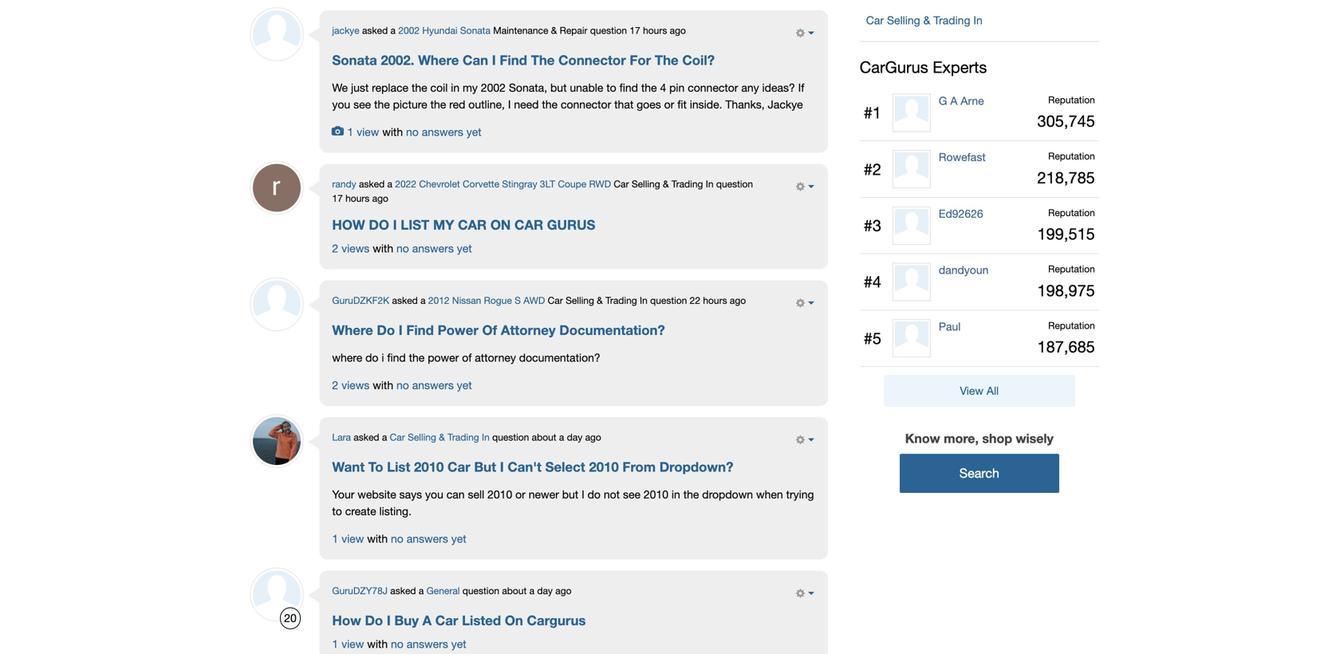 Task type: locate. For each thing, give the bounding box(es) containing it.
no answers yet link down power
[[397, 379, 472, 392]]

2 2 from the top
[[332, 379, 338, 392]]

1 vertical spatial see
[[623, 488, 641, 501]]

0 horizontal spatial or
[[516, 488, 526, 501]]

1 vertical spatial 2 views link
[[332, 379, 370, 392]]

2012
[[428, 295, 450, 306]]

yet down the where do i find the power of attorney documentation?
[[457, 379, 472, 392]]

gurudzkf2k
[[332, 295, 390, 306]]

know
[[906, 431, 941, 446]]

arne
[[961, 94, 984, 107]]

hours down randy
[[346, 193, 370, 204]]

1 vertical spatial hours
[[346, 193, 370, 204]]

1 horizontal spatial hours
[[643, 25, 667, 36]]

4 reputation from the top
[[1049, 263, 1095, 275]]

sonata 2002. where can i find the connector for the coil?
[[332, 52, 715, 68]]

2002
[[398, 25, 420, 36], [481, 81, 506, 94]]

1 horizontal spatial do
[[588, 488, 601, 501]]

1 vertical spatial where
[[332, 322, 373, 338]]

0 vertical spatial to
[[607, 81, 617, 94]]

trading up experts
[[934, 14, 971, 27]]

2012 nissan rogue s awd link
[[428, 295, 545, 306]]

0 horizontal spatial hours
[[346, 193, 370, 204]]

general
[[427, 585, 460, 596]]

asked for how
[[359, 178, 385, 189]]

0 horizontal spatial you
[[332, 98, 350, 111]]

answers for 2010 'no answers yet' link
[[407, 532, 448, 545]]

sonata up just
[[332, 52, 377, 68]]

3 reputation from the top
[[1049, 207, 1095, 218]]

1 2 views with no answers yet from the top
[[332, 242, 472, 255]]

0 horizontal spatial do
[[366, 351, 379, 364]]

sonata up can
[[460, 25, 491, 36]]

connector up the inside.
[[688, 81, 739, 94]]

to down the your
[[332, 505, 342, 518]]

views down where
[[342, 379, 370, 392]]

0 horizontal spatial sonata
[[332, 52, 377, 68]]

want to list 2010 car but i can't select 2010 from dropdown?
[[332, 459, 734, 475]]

0 horizontal spatial day
[[537, 585, 553, 596]]

find down jackye asked a 2002 hyundai sonata maintenance & repair             question             17 hours ago
[[500, 52, 527, 68]]

but right newer
[[562, 488, 579, 501]]

g
[[939, 94, 948, 107]]

1 view with no answers yet down the buy
[[332, 638, 467, 651]]

1 horizontal spatial find
[[620, 81, 638, 94]]

power
[[438, 322, 479, 338]]

1 vertical spatial sonata
[[332, 52, 377, 68]]

car selling & trading in link
[[860, 6, 1099, 35], [390, 432, 490, 443]]

car selling & trading in link up experts
[[860, 6, 1099, 35]]

in down the inside.
[[706, 178, 714, 189]]

sell
[[468, 488, 485, 501]]

do
[[377, 322, 395, 338], [365, 613, 383, 629]]

no answers yet link down "listing."
[[391, 532, 467, 545]]

the right need
[[542, 98, 558, 111]]

see inside we just replace the coil in my 2002 sonata, but unable to find the 4 pin  connector any ideas? if you see the picture the red outline, i need the connector that goes or fit  inside. thanks, jackye
[[354, 98, 371, 111]]

view down the "create"
[[342, 532, 364, 545]]

1 vertical spatial you
[[425, 488, 444, 501]]

0 horizontal spatial about
[[502, 585, 527, 596]]

car inside how do i buy a car listed on cargurus link
[[436, 613, 458, 629]]

1 vertical spatial do
[[365, 613, 383, 629]]

find
[[620, 81, 638, 94], [387, 351, 406, 364]]

answers for 'no answers yet' link under the buy
[[407, 638, 448, 651]]

reputation inside reputation 199,515
[[1049, 207, 1095, 218]]

about up want to list 2010 car but i can't select 2010 from dropdown?
[[532, 432, 557, 443]]

gurus
[[547, 217, 596, 232]]

0 horizontal spatial 17
[[332, 193, 343, 204]]

2 vertical spatial 1 view link
[[332, 638, 364, 651]]

a up to
[[382, 432, 387, 443]]

do up "i"
[[377, 322, 395, 338]]

2 views link down how
[[332, 242, 370, 255]]

how do i list my car on car gurus
[[332, 217, 596, 232]]

0 horizontal spatial where
[[332, 322, 373, 338]]

reputation up 198,975
[[1049, 263, 1095, 275]]

sonata
[[460, 25, 491, 36], [332, 52, 377, 68]]

1 view with no answers yet down "listing."
[[332, 532, 467, 545]]

no answers yet link for 2010
[[391, 532, 467, 545]]

1 vertical spatial to
[[332, 505, 342, 518]]

find right "i"
[[387, 351, 406, 364]]

1 vertical spatial view
[[342, 532, 364, 545]]

chevrolet
[[419, 178, 460, 189]]

0 horizontal spatial the
[[531, 52, 555, 68]]

0 vertical spatial view
[[357, 125, 379, 138]]

goes
[[637, 98, 661, 111]]

the up sonata,
[[531, 52, 555, 68]]

in inside car selling & trading in             question 17 hours ago
[[706, 178, 714, 189]]

asked right lara
[[354, 432, 379, 443]]

where inside where do i find power of attorney documentation? link
[[332, 322, 373, 338]]

1 vertical spatial 17
[[332, 193, 343, 204]]

199,515
[[1038, 225, 1095, 243]]

answers down power
[[412, 379, 454, 392]]

1 horizontal spatial connector
[[688, 81, 739, 94]]

power
[[428, 351, 459, 364]]

1 horizontal spatial the
[[655, 52, 679, 68]]

2002 inside we just replace the coil in my 2002 sonata, but unable to find the 4 pin  connector any ideas? if you see the picture the red outline, i need the connector that goes or fit  inside. thanks, jackye
[[481, 81, 506, 94]]

2022
[[395, 178, 417, 189]]

1 vertical spatial views
[[342, 379, 370, 392]]

2002 left the hyundai
[[398, 25, 420, 36]]

create
[[345, 505, 376, 518]]

yet
[[467, 125, 482, 138], [457, 242, 472, 255], [457, 379, 472, 392], [451, 532, 467, 545], [451, 638, 467, 651]]

car selling & trading in link up list on the bottom
[[390, 432, 490, 443]]

list
[[387, 459, 410, 475]]

coupe
[[558, 178, 587, 189]]

we
[[332, 81, 348, 94]]

1 horizontal spatial 2002
[[481, 81, 506, 94]]

in up experts
[[974, 14, 983, 27]]

where do i find power of attorney documentation?
[[332, 322, 665, 338]]

reputation inside reputation 198,975
[[1049, 263, 1095, 275]]

selling inside car selling & trading in             question 17 hours ago
[[632, 178, 660, 189]]

i
[[492, 52, 496, 68], [508, 98, 511, 111], [393, 217, 397, 232], [399, 322, 403, 338], [500, 459, 504, 475], [582, 488, 585, 501], [387, 613, 391, 629]]

asked for how
[[390, 585, 416, 596]]

asked for where
[[392, 295, 418, 306]]

i inside we just replace the coil in my 2002 sonata, but unable to find the 4 pin  connector any ideas? if you see the picture the red outline, i need the connector that goes or fit  inside. thanks, jackye
[[508, 98, 511, 111]]

or
[[664, 98, 675, 111], [516, 488, 526, 501]]

that
[[615, 98, 634, 111]]

car inside want to list 2010 car but i can't select 2010 from dropdown? link
[[448, 459, 471, 475]]

5 reputation from the top
[[1049, 320, 1095, 331]]

2 views link for find 'no answers yet' link
[[332, 379, 370, 392]]

with right 1 view
[[382, 125, 403, 138]]

a up 2002.
[[391, 25, 396, 36]]

0 vertical spatial do
[[366, 351, 379, 364]]

1 vertical spatial 2
[[332, 379, 338, 392]]

1 horizontal spatial where
[[418, 52, 459, 68]]

0 horizontal spatial see
[[354, 98, 371, 111]]

awd
[[524, 295, 545, 306]]

question
[[590, 25, 627, 36], [716, 178, 753, 189], [650, 295, 687, 306], [492, 432, 529, 443], [463, 585, 500, 596]]

0 vertical spatial sonata
[[460, 25, 491, 36]]

0 vertical spatial views
[[342, 242, 370, 255]]

in down dropdown?
[[672, 488, 681, 501]]

the down dropdown?
[[684, 488, 699, 501]]

reputation inside reputation 305,745
[[1049, 94, 1095, 105]]

2 reputation from the top
[[1049, 151, 1095, 162]]

trading down "fit"
[[672, 178, 703, 189]]

1 horizontal spatial see
[[623, 488, 641, 501]]

no answers yet link down red
[[406, 125, 482, 138]]

1 view link down just
[[332, 125, 379, 138]]

selling up list on the bottom
[[408, 432, 436, 443]]

paul
[[939, 320, 961, 333]]

where up coil
[[418, 52, 459, 68]]

1 vertical spatial 2002
[[481, 81, 506, 94]]

1 vertical spatial car selling & trading in link
[[390, 432, 490, 443]]

1 vertical spatial in
[[672, 488, 681, 501]]

2010
[[414, 459, 444, 475], [589, 459, 619, 475], [488, 488, 513, 501], [644, 488, 669, 501]]

1 vertical spatial 1
[[332, 532, 338, 545]]

the up picture at the top
[[412, 81, 427, 94]]

1 vertical spatial or
[[516, 488, 526, 501]]

no down the buy
[[391, 638, 404, 651]]

asked up the buy
[[390, 585, 416, 596]]

0 vertical spatial or
[[664, 98, 675, 111]]

gurudzy78j link
[[332, 585, 388, 596]]

0 vertical spatial day
[[567, 432, 583, 443]]

1 horizontal spatial in
[[672, 488, 681, 501]]

a left general link
[[419, 585, 424, 596]]

2 1 view link from the top
[[332, 532, 364, 545]]

1 views from the top
[[342, 242, 370, 255]]

but
[[551, 81, 567, 94], [562, 488, 579, 501]]

do for where
[[377, 322, 395, 338]]

17 down randy
[[332, 193, 343, 204]]

or left newer
[[516, 488, 526, 501]]

2 2 views link from the top
[[332, 379, 370, 392]]

0 horizontal spatial in
[[451, 81, 460, 94]]

listed
[[462, 613, 501, 629]]

select
[[546, 459, 585, 475]]

a for how do i list my car on car gurus
[[387, 178, 393, 189]]

& inside car selling & trading in             question 17 hours ago
[[663, 178, 669, 189]]

2 1 view with no answers yet from the top
[[332, 638, 467, 651]]

1 horizontal spatial you
[[425, 488, 444, 501]]

2 vertical spatial 1
[[332, 638, 338, 651]]

know more, shop wisely
[[906, 431, 1054, 446]]

17 up for
[[630, 25, 641, 36]]

how do i buy a car listed on cargurus link
[[332, 613, 586, 629]]

218,785
[[1038, 168, 1095, 187]]

reputation 218,785
[[1038, 151, 1095, 187]]

see right not
[[623, 488, 641, 501]]

0 vertical spatial find
[[620, 81, 638, 94]]

gurudzy78j asked a general question             about a day ago
[[332, 585, 572, 596]]

1 vertical spatial connector
[[561, 98, 611, 111]]

s
[[515, 295, 521, 306]]

the
[[412, 81, 427, 94], [641, 81, 657, 94], [374, 98, 390, 111], [431, 98, 446, 111], [542, 98, 558, 111], [409, 351, 425, 364], [684, 488, 699, 501]]

views
[[342, 242, 370, 255], [342, 379, 370, 392]]

0 vertical spatial do
[[377, 322, 395, 338]]

1 for 3rd 1 view link
[[332, 638, 338, 651]]

can
[[447, 488, 465, 501]]

attorney
[[501, 322, 556, 338]]

do inside how do i buy a car listed on cargurus link
[[365, 613, 383, 629]]

a for where do i find power of attorney documentation?
[[421, 295, 426, 306]]

0 vertical spatial see
[[354, 98, 371, 111]]

1 horizontal spatial to
[[607, 81, 617, 94]]

1 2 views link from the top
[[332, 242, 370, 255]]

1 vertical spatial but
[[562, 488, 579, 501]]

in left my on the left top of page
[[451, 81, 460, 94]]

answers for find 'no answers yet' link
[[412, 379, 454, 392]]

asked right jackye link
[[362, 25, 388, 36]]

0 horizontal spatial 2002
[[398, 25, 420, 36]]

with no answers yet
[[382, 125, 482, 138]]

0 vertical spatial 1 view link
[[332, 125, 379, 138]]

0 horizontal spatial car selling & trading in link
[[390, 432, 490, 443]]

0 vertical spatial find
[[500, 52, 527, 68]]

2 views with no answers yet down "i"
[[332, 379, 472, 392]]

1 1 view link from the top
[[332, 125, 379, 138]]

with for 'no answers yet' link below my
[[373, 242, 394, 255]]

do left "i"
[[366, 351, 379, 364]]

trading up but
[[448, 432, 479, 443]]

0 vertical spatial in
[[451, 81, 460, 94]]

0 horizontal spatial find
[[406, 322, 434, 338]]

do left not
[[588, 488, 601, 501]]

yet down can
[[451, 532, 467, 545]]

no answers yet link down my
[[397, 242, 472, 255]]

a inside how do i buy a car listed on cargurus link
[[423, 613, 432, 629]]

selling up documentation? on the left of page
[[566, 295, 594, 306]]

you inside your website says you can sell 2010 or newer but i do not see 2010 in the  dropdown when trying to create listing.
[[425, 488, 444, 501]]

no answers yet link for can
[[406, 125, 482, 138]]

we just replace the coil in my 2002 sonata, but unable to find the 4 pin  connector any ideas? if you see the picture the red outline, i need the connector that goes or fit  inside. thanks, jackye
[[332, 81, 805, 111]]

reputation inside the reputation 218,785
[[1049, 151, 1095, 162]]

1 vertical spatial find
[[387, 351, 406, 364]]

2 horizontal spatial hours
[[703, 295, 727, 306]]

0 vertical spatial about
[[532, 432, 557, 443]]

reputation up 187,685
[[1049, 320, 1095, 331]]

0 horizontal spatial find
[[387, 351, 406, 364]]

0 vertical spatial 2 views with no answers yet
[[332, 242, 472, 255]]

shop
[[983, 431, 1013, 446]]

or inside your website says you can sell 2010 or newer but i do not see 2010 in the  dropdown when trying to create listing.
[[516, 488, 526, 501]]

documentation?
[[519, 351, 601, 364]]

no down the where do i find the power of attorney documentation?
[[397, 379, 409, 392]]

a right the buy
[[423, 613, 432, 629]]

1 horizontal spatial car selling & trading in link
[[860, 6, 1099, 35]]

2 vertical spatial view
[[342, 638, 364, 651]]

1 horizontal spatial or
[[664, 98, 675, 111]]

2 views from the top
[[342, 379, 370, 392]]

the
[[531, 52, 555, 68], [655, 52, 679, 68]]

cargurus
[[860, 58, 929, 77]]

0 vertical spatial you
[[332, 98, 350, 111]]

1 horizontal spatial 17
[[630, 25, 641, 36]]

or inside we just replace the coil in my 2002 sonata, but unable to find the 4 pin  connector any ideas? if you see the picture the red outline, i need the connector that goes or fit  inside. thanks, jackye
[[664, 98, 675, 111]]

1 view link for sonata
[[332, 125, 379, 138]]

how
[[332, 613, 361, 629]]

0 horizontal spatial car
[[458, 217, 487, 232]]

with down "i"
[[373, 379, 394, 392]]

0 vertical spatial car selling & trading in link
[[860, 6, 1099, 35]]

view down how
[[342, 638, 364, 651]]

reputation up 199,515
[[1049, 207, 1095, 218]]

1 horizontal spatial a
[[951, 94, 958, 107]]

reputation for 198,975
[[1049, 263, 1095, 275]]

when
[[756, 488, 783, 501]]

how do i list my car on car gurus link
[[332, 217, 596, 233]]

car left but
[[448, 459, 471, 475]]

connector
[[688, 81, 739, 94], [561, 98, 611, 111]]

or left "fit"
[[664, 98, 675, 111]]

red
[[449, 98, 466, 111]]

1 view link for want
[[332, 532, 364, 545]]

corvette
[[463, 178, 500, 189]]

asked right randy
[[359, 178, 385, 189]]

yet for 'no answers yet' link under the buy
[[451, 638, 467, 651]]

you left can
[[425, 488, 444, 501]]

0 vertical spatial 2 views link
[[332, 242, 370, 255]]

2 vertical spatial hours
[[703, 295, 727, 306]]

1 vertical spatial find
[[406, 322, 434, 338]]

1 vertical spatial 1 view link
[[332, 532, 364, 545]]

0 vertical spatial 17
[[630, 25, 641, 36]]

cargurus experts
[[860, 58, 987, 77]]

find inside we just replace the coil in my 2002 sonata, but unable to find the 4 pin  connector any ideas? if you see the picture the red outline, i need the connector that goes or fit  inside. thanks, jackye
[[620, 81, 638, 94]]

car left on
[[458, 217, 487, 232]]

reputation for 218,785
[[1049, 151, 1095, 162]]

car selling & trading in             question 17 hours ago
[[332, 178, 753, 204]]

i inside your website says you can sell 2010 or newer but i do not see 2010 in the  dropdown when trying to create listing.
[[582, 488, 585, 501]]

a up 'cargurus'
[[530, 585, 535, 596]]

0 vertical spatial 2
[[332, 242, 338, 255]]

1 horizontal spatial about
[[532, 432, 557, 443]]

hours up for
[[643, 25, 667, 36]]

how do i buy a car listed on cargurus
[[332, 613, 586, 629]]

reputation inside reputation 187,685
[[1049, 320, 1095, 331]]

1 vertical spatial a
[[423, 613, 432, 629]]

connector down unable at the top left
[[561, 98, 611, 111]]

0 horizontal spatial a
[[423, 613, 432, 629]]

your
[[332, 488, 355, 501]]

with
[[382, 125, 403, 138], [373, 242, 394, 255], [373, 379, 394, 392], [367, 532, 388, 545], [367, 638, 388, 651]]

for
[[630, 52, 651, 68]]

says
[[400, 488, 422, 501]]

i
[[382, 351, 384, 364]]

yet down how do i buy a car listed on cargurus link
[[451, 638, 467, 651]]

#3
[[864, 216, 882, 235]]

1 reputation from the top
[[1049, 94, 1095, 105]]

with down do
[[373, 242, 394, 255]]

view
[[357, 125, 379, 138], [342, 532, 364, 545], [342, 638, 364, 651]]

in
[[974, 14, 983, 27], [706, 178, 714, 189], [640, 295, 648, 306], [482, 432, 490, 443]]

1 vertical spatial do
[[588, 488, 601, 501]]

car right on
[[515, 217, 544, 232]]

asked for want
[[354, 432, 379, 443]]

views for 2 views link related to find 'no answers yet' link
[[342, 379, 370, 392]]

1 vertical spatial 2 views with no answers yet
[[332, 379, 472, 392]]

1 down how
[[332, 638, 338, 651]]

answers down red
[[422, 125, 463, 138]]

0 horizontal spatial to
[[332, 505, 342, 518]]

but inside we just replace the coil in my 2002 sonata, but unable to find the 4 pin  connector any ideas? if you see the picture the red outline, i need the connector that goes or fit  inside. thanks, jackye
[[551, 81, 567, 94]]

do inside where do i find power of attorney documentation? link
[[377, 322, 395, 338]]

you down we
[[332, 98, 350, 111]]

1 down just
[[347, 125, 354, 138]]

1 horizontal spatial find
[[500, 52, 527, 68]]

picture
[[393, 98, 427, 111]]

1 for 1 view link for want
[[332, 532, 338, 545]]

but
[[474, 459, 496, 475]]

in up documentation? on the left of page
[[640, 295, 648, 306]]

1 horizontal spatial car
[[515, 217, 544, 232]]

car right rwd
[[614, 178, 629, 189]]

2 down where
[[332, 379, 338, 392]]

answers down "listing."
[[407, 532, 448, 545]]

selling up cargurus
[[887, 14, 921, 27]]

lara
[[332, 432, 351, 443]]

0 vertical spatial but
[[551, 81, 567, 94]]

0 vertical spatial 1 view with no answers yet
[[332, 532, 467, 545]]

a left 2022
[[387, 178, 393, 189]]

you inside we just replace the coil in my 2002 sonata, but unable to find the 4 pin  connector any ideas? if you see the picture the red outline, i need the connector that goes or fit  inside. thanks, jackye
[[332, 98, 350, 111]]

with for find 'no answers yet' link
[[373, 379, 394, 392]]

where up where
[[332, 322, 373, 338]]

3 1 view link from the top
[[332, 638, 364, 651]]

with down the "create"
[[367, 532, 388, 545]]

2 2 views with no answers yet from the top
[[332, 379, 472, 392]]

but inside your website says you can sell 2010 or newer but i do not see 2010 in the  dropdown when trying to create listing.
[[562, 488, 579, 501]]

pin
[[670, 81, 685, 94]]

do for how
[[365, 613, 383, 629]]

selling
[[887, 14, 921, 27], [632, 178, 660, 189], [566, 295, 594, 306], [408, 432, 436, 443]]

1 vertical spatial 1 view with no answers yet
[[332, 638, 467, 651]]



Task type: vqa. For each thing, say whether or not it's contained in the screenshot.


Task type: describe. For each thing, give the bounding box(es) containing it.
randy asked a 2022 chevrolet corvette stingray 3lt coupe rwd
[[332, 178, 611, 189]]

outline,
[[469, 98, 505, 111]]

reputation for 199,515
[[1049, 207, 1095, 218]]

0 horizontal spatial connector
[[561, 98, 611, 111]]

cargurus
[[527, 613, 586, 629]]

ago right 22
[[730, 295, 746, 306]]

to inside your website says you can sell 2010 or newer but i do not see 2010 in the  dropdown when trying to create listing.
[[332, 505, 342, 518]]

any
[[742, 81, 759, 94]]

2022 chevrolet corvette stingray 3lt coupe rwd link
[[395, 178, 611, 189]]

1 1 view with no answers yet from the top
[[332, 532, 467, 545]]

gurudzy78j
[[332, 585, 388, 596]]

but for connector
[[551, 81, 567, 94]]

reputation 199,515
[[1038, 207, 1095, 243]]

to inside we just replace the coil in my 2002 sonata, but unable to find the 4 pin  connector any ideas? if you see the picture the red outline, i need the connector that goes or fit  inside. thanks, jackye
[[607, 81, 617, 94]]

hours inside car selling & trading in             question 17 hours ago
[[346, 193, 370, 204]]

yet down "outline,"
[[467, 125, 482, 138]]

1 view
[[347, 125, 379, 138]]

reputation 198,975
[[1038, 263, 1095, 300]]

187,685
[[1038, 338, 1095, 356]]

ago up 'cargurus'
[[556, 585, 572, 596]]

experts
[[933, 58, 987, 77]]

car right awd
[[548, 295, 563, 306]]

ago up select
[[585, 432, 602, 443]]

randy link
[[332, 178, 356, 189]]

ago up coil?
[[670, 25, 686, 36]]

view all link
[[884, 375, 1076, 407]]

car up list on the bottom
[[390, 432, 405, 443]]

a for sonata 2002. where can i find the connector for the coil?
[[391, 25, 396, 36]]

#5
[[864, 329, 882, 348]]

can
[[463, 52, 488, 68]]

car up cargurus
[[866, 14, 884, 27]]

2 car from the left
[[515, 217, 544, 232]]

2 views with no answers yet for find 'no answers yet' link
[[332, 379, 472, 392]]

g a arne
[[939, 94, 984, 107]]

no answers yet link down the buy
[[391, 638, 467, 651]]

where
[[332, 351, 362, 364]]

the down coil
[[431, 98, 446, 111]]

no down picture at the top
[[406, 125, 419, 138]]

question inside car selling & trading in             question 17 hours ago
[[716, 178, 753, 189]]

reputation for 305,745
[[1049, 94, 1095, 105]]

0 vertical spatial hours
[[643, 25, 667, 36]]

gurudzkf2k link
[[332, 295, 390, 306]]

listing.
[[379, 505, 412, 518]]

all
[[987, 384, 999, 397]]

wisely
[[1016, 431, 1054, 446]]

2010 right sell
[[488, 488, 513, 501]]

ago inside car selling & trading in             question 17 hours ago
[[372, 193, 389, 204]]

with for 'no answers yet' link under the buy
[[367, 638, 388, 651]]

gurudzkf2k asked a 2012 nissan rogue s awd car selling & trading in             question             22 hours ago
[[332, 295, 746, 306]]

car inside car selling & trading in             question 17 hours ago
[[614, 178, 629, 189]]

in up but
[[482, 432, 490, 443]]

list
[[401, 217, 430, 232]]

the left 4 at the left of page
[[641, 81, 657, 94]]

but for can't
[[562, 488, 579, 501]]

0 vertical spatial a
[[951, 94, 958, 107]]

need
[[514, 98, 539, 111]]

sonata,
[[509, 81, 547, 94]]

in inside we just replace the coil in my 2002 sonata, but unable to find the 4 pin  connector any ideas? if you see the picture the red outline, i need the connector that goes or fit  inside. thanks, jackye
[[451, 81, 460, 94]]

1 2 from the top
[[332, 242, 338, 255]]

trading inside car selling & trading in             question 17 hours ago
[[672, 178, 703, 189]]

newer
[[529, 488, 559, 501]]

2 views link for 'no answers yet' link below my
[[332, 242, 370, 255]]

answers for 'no answers yet' link below my
[[412, 242, 454, 255]]

0 vertical spatial connector
[[688, 81, 739, 94]]

no answers yet link for find
[[397, 379, 472, 392]]

how
[[332, 217, 365, 232]]

connector
[[559, 52, 626, 68]]

search
[[960, 466, 1000, 481]]

views for 2 views link for 'no answers yet' link below my
[[342, 242, 370, 255]]

the down replace
[[374, 98, 390, 111]]

2002 hyundai sonata link
[[398, 25, 491, 36]]

17 inside car selling & trading in             question 17 hours ago
[[332, 193, 343, 204]]

my
[[463, 81, 478, 94]]

1 horizontal spatial sonata
[[460, 25, 491, 36]]

#4
[[864, 273, 882, 291]]

20
[[284, 612, 297, 625]]

no down "listing."
[[391, 532, 404, 545]]

jackye link
[[332, 25, 360, 36]]

ideas?
[[763, 81, 795, 94]]

a up select
[[559, 432, 564, 443]]

trading up documentation? on the left of page
[[606, 295, 637, 306]]

1 vertical spatial day
[[537, 585, 553, 596]]

2010 down from on the bottom
[[644, 488, 669, 501]]

0 vertical spatial 2002
[[398, 25, 420, 36]]

where do i find power of attorney documentation? link
[[332, 322, 665, 338]]

yet for 2010 'no answers yet' link
[[451, 532, 467, 545]]

do inside your website says you can sell 2010 or newer but i do not see 2010 in the  dropdown when trying to create listing.
[[588, 488, 601, 501]]

no down the list
[[397, 242, 409, 255]]

more,
[[944, 431, 979, 446]]

asked for sonata
[[362, 25, 388, 36]]

with for 2010 'no answers yet' link
[[367, 532, 388, 545]]

0 vertical spatial 1
[[347, 125, 354, 138]]

1 the from the left
[[531, 52, 555, 68]]

the inside your website says you can sell 2010 or newer but i do not see 2010 in the  dropdown when trying to create listing.
[[684, 488, 699, 501]]

the left power
[[409, 351, 425, 364]]

coil?
[[683, 52, 715, 68]]

a for how do i buy a car listed on cargurus
[[419, 585, 424, 596]]

buy
[[395, 613, 419, 629]]

305,745
[[1038, 112, 1095, 131]]

from
[[623, 459, 656, 475]]

a for want to list 2010 car but i can't select 2010 from dropdown?
[[382, 432, 387, 443]]

1 horizontal spatial day
[[567, 432, 583, 443]]

lara link
[[332, 432, 351, 443]]

attorney
[[475, 351, 516, 364]]

jackye
[[332, 25, 360, 36]]

yet for 'no answers yet' link below my
[[457, 242, 472, 255]]

dropdown?
[[660, 459, 734, 475]]

in inside your website says you can sell 2010 or newer but i do not see 2010 in the  dropdown when trying to create listing.
[[672, 488, 681, 501]]

replace
[[372, 81, 409, 94]]

car selling & trading in
[[866, 14, 983, 27]]

2010 up not
[[589, 459, 619, 475]]

where do i find the power of attorney documentation?
[[332, 351, 601, 364]]

2 views with no answers yet for 'no answers yet' link below my
[[332, 242, 472, 255]]

reputation for 187,685
[[1049, 320, 1095, 331]]

repair
[[560, 25, 588, 36]]

jackye asked a 2002 hyundai sonata maintenance & repair             question             17 hours ago
[[332, 25, 686, 36]]

randy
[[332, 178, 356, 189]]

not
[[604, 488, 620, 501]]

view all
[[960, 384, 999, 397]]

general link
[[427, 585, 460, 596]]

reputation 187,685
[[1038, 320, 1095, 356]]

nissan
[[452, 295, 481, 306]]

stingray
[[502, 178, 538, 189]]

of
[[482, 322, 497, 338]]

#1
[[864, 103, 882, 122]]

do
[[369, 217, 389, 232]]

#2
[[864, 160, 882, 179]]

where inside the sonata 2002. where can i find the connector for the coil? link
[[418, 52, 459, 68]]

reputation 305,745
[[1038, 94, 1095, 131]]

see inside your website says you can sell 2010 or newer but i do not see 2010 in the  dropdown when trying to create listing.
[[623, 488, 641, 501]]

coil
[[431, 81, 448, 94]]

rwd
[[589, 178, 611, 189]]

1 car from the left
[[458, 217, 487, 232]]

ed92626
[[939, 207, 984, 220]]

just
[[351, 81, 369, 94]]

hyundai
[[422, 25, 458, 36]]

yet for find 'no answers yet' link
[[457, 379, 472, 392]]

rogue
[[484, 295, 512, 306]]

2010 right list on the bottom
[[414, 459, 444, 475]]

dropdown
[[702, 488, 753, 501]]

2 the from the left
[[655, 52, 679, 68]]

documentation?
[[560, 322, 665, 338]]

want
[[332, 459, 365, 475]]

your website says you can sell 2010 or newer but i do not see 2010 in the  dropdown when trying to create listing.
[[332, 488, 814, 518]]

1 vertical spatial about
[[502, 585, 527, 596]]

if
[[799, 81, 805, 94]]



